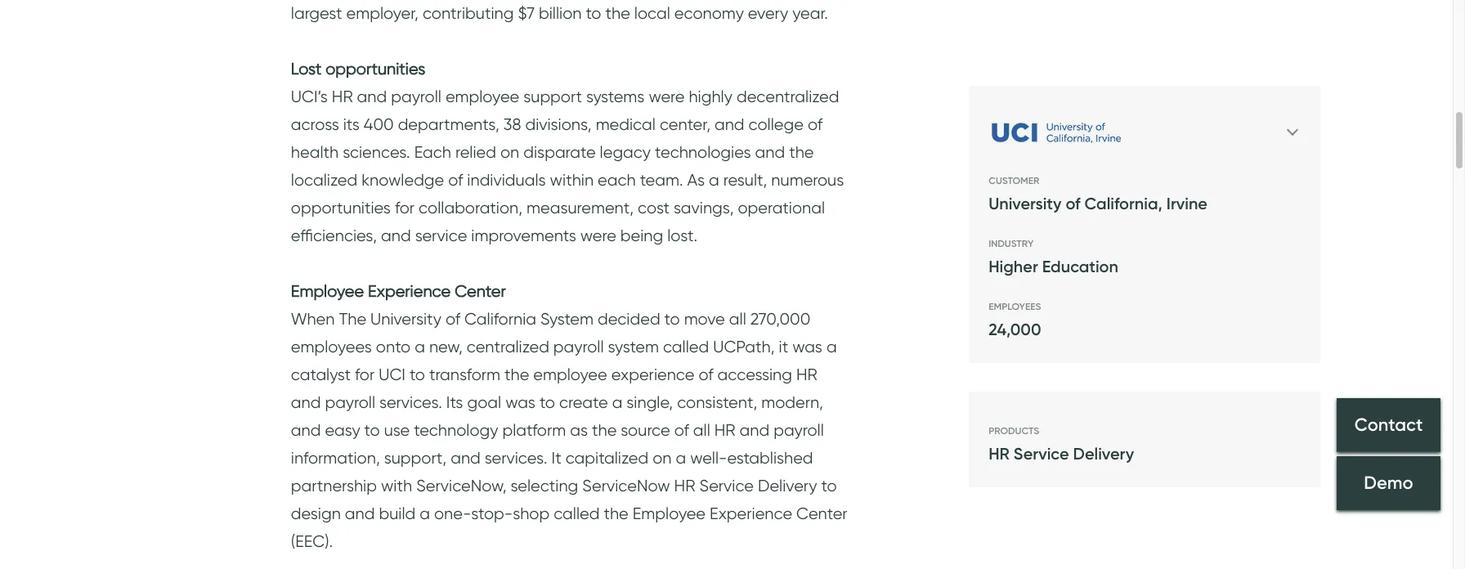 Task type: vqa. For each thing, say whether or not it's contained in the screenshot.


Task type: describe. For each thing, give the bounding box(es) containing it.
a left new,
[[415, 337, 425, 357]]

1 vertical spatial services.
[[485, 448, 547, 468]]

university inside customer university of california, irvine
[[989, 194, 1062, 213]]

capitalized
[[565, 448, 648, 468]]

use
[[384, 421, 410, 440]]

0 horizontal spatial center
[[455, 282, 506, 301]]

of inside customer university of california, irvine
[[1066, 194, 1080, 213]]

the
[[339, 309, 366, 329]]

and down catalyst
[[291, 393, 321, 412]]

move
[[684, 309, 725, 329]]

1 horizontal spatial was
[[792, 337, 822, 357]]

industry
[[989, 237, 1034, 249]]

employees
[[291, 337, 372, 357]]

education
[[1042, 257, 1118, 276]]

highly
[[689, 87, 732, 107]]

as
[[570, 421, 588, 440]]

irvine
[[1166, 194, 1207, 213]]

contact link
[[1337, 398, 1441, 452]]

1 horizontal spatial experience
[[710, 504, 792, 524]]

0 horizontal spatial were
[[580, 226, 616, 246]]

health
[[291, 143, 339, 162]]

hr down consistent,
[[714, 421, 735, 440]]

with
[[381, 476, 412, 496]]

employee inside employee experience center when the university of california system decided to move all 270,000 employees onto a new, centralized payroll system called ucpath, it was a catalyst for uci to transform the employee experience of accessing hr and payroll services. its goal was to create a single, consistent, modern, and easy to use technology platform as the source of all hr and payroll information, support, and services. it capitalized on a well-established partnership with servicenow, selecting servicenow hr service delivery to design and build a one-stop-shop called the employee experience center (eec).
[[533, 365, 607, 385]]

servicenow
[[582, 476, 670, 496]]

and down college
[[755, 143, 785, 162]]

its
[[343, 115, 360, 134]]

operational
[[738, 198, 825, 218]]

a right it
[[826, 337, 837, 357]]

of up collaboration,
[[448, 170, 463, 190]]

of up consistent,
[[699, 365, 713, 385]]

it
[[779, 337, 788, 357]]

contact
[[1354, 414, 1423, 436]]

1 horizontal spatial center
[[796, 504, 847, 524]]

servicenow,
[[416, 476, 506, 496]]

as
[[687, 170, 705, 190]]

payroll down system
[[553, 337, 604, 357]]

delivery inside products hr service delivery
[[1073, 444, 1134, 464]]

products hr service delivery
[[989, 424, 1134, 464]]

each
[[598, 170, 636, 190]]

easy
[[325, 421, 360, 440]]

systems
[[586, 87, 645, 107]]

payroll down the modern,
[[774, 421, 824, 440]]

system
[[540, 309, 593, 329]]

uci's
[[291, 87, 328, 107]]

customer
[[989, 174, 1039, 186]]

partnership
[[291, 476, 377, 496]]

decentralized
[[737, 87, 839, 107]]

400
[[364, 115, 394, 134]]

improvements
[[471, 226, 576, 246]]

shop
[[513, 504, 550, 524]]

system
[[608, 337, 659, 357]]

0 vertical spatial all
[[729, 309, 746, 329]]

a left well-
[[676, 448, 686, 468]]

well-
[[690, 448, 727, 468]]

support,
[[384, 448, 447, 468]]

the right as
[[592, 421, 617, 440]]

the down 'centralized'
[[504, 365, 529, 385]]

efficiencies,
[[291, 226, 377, 246]]

when
[[291, 309, 335, 329]]

and up 400
[[357, 87, 387, 107]]

(eec).
[[291, 532, 333, 551]]

service inside products hr service delivery
[[1014, 444, 1069, 464]]

0 horizontal spatial was
[[505, 393, 535, 412]]

uci logo image
[[989, 105, 1151, 159]]

on inside employee experience center when the university of california system decided to move all 270,000 employees onto a new, centralized payroll system called ucpath, it was a catalyst for uci to transform the employee experience of accessing hr and payroll services. its goal was to create a single, consistent, modern, and easy to use technology platform as the source of all hr and payroll information, support, and services. it capitalized on a well-established partnership with servicenow, selecting servicenow hr service delivery to design and build a one-stop-shop called the employee experience center (eec).
[[653, 448, 672, 468]]

university inside employee experience center when the university of california system decided to move all 270,000 employees onto a new, centralized payroll system called ucpath, it was a catalyst for uci to transform the employee experience of accessing hr and payroll services. its goal was to create a single, consistent, modern, and easy to use technology platform as the source of all hr and payroll information, support, and services. it capitalized on a well-established partnership with servicenow, selecting servicenow hr service delivery to design and build a one-stop-shop called the employee experience center (eec).
[[370, 309, 441, 329]]

result,
[[723, 170, 767, 190]]

hr up the modern,
[[796, 365, 817, 385]]

catalyst
[[291, 365, 351, 385]]

sciences.
[[343, 143, 410, 162]]

lost opportunities uci's hr and payroll employee support systems were highly decentralized across its 400 departments, 38 divisions, medical center, and college of health sciences. each relied on disparate legacy technologies and the localized knowledge of individuals within each team. as a result, numerous opportunities for collaboration, measurement, cost savings, operational efficiencies, and service improvements were being lost.
[[291, 59, 844, 246]]

departments,
[[398, 115, 499, 134]]

build
[[379, 504, 416, 524]]

source
[[621, 421, 670, 440]]

technology
[[414, 421, 498, 440]]

numerous
[[771, 170, 844, 190]]

and up servicenow, at the bottom left of the page
[[451, 448, 481, 468]]

a inside lost opportunities uci's hr and payroll employee support systems were highly decentralized across its 400 departments, 38 divisions, medical center, and college of health sciences. each relied on disparate legacy technologies and the localized knowledge of individuals within each team. as a result, numerous opportunities for collaboration, measurement, cost savings, operational efficiencies, and service improvements were being lost.
[[709, 170, 719, 190]]

demo
[[1364, 472, 1413, 494]]

and left easy
[[291, 421, 321, 440]]

design
[[291, 504, 341, 524]]

1 vertical spatial opportunities
[[291, 198, 391, 218]]

payroll inside lost opportunities uci's hr and payroll employee support systems were highly decentralized across its 400 departments, 38 divisions, medical center, and college of health sciences. each relied on disparate legacy technologies and the localized knowledge of individuals within each team. as a result, numerous opportunities for collaboration, measurement, cost savings, operational efficiencies, and service improvements were being lost.
[[391, 87, 441, 107]]

lost
[[291, 59, 321, 79]]

of up new,
[[445, 309, 460, 329]]

hr down well-
[[674, 476, 695, 496]]

collaboration,
[[419, 198, 522, 218]]

legacy
[[600, 143, 651, 162]]

service
[[415, 226, 467, 246]]

employees 24,000
[[989, 300, 1041, 339]]

0 horizontal spatial all
[[693, 421, 710, 440]]

medical
[[596, 115, 656, 134]]

onto
[[376, 337, 411, 357]]

divisions,
[[525, 115, 592, 134]]

relied
[[455, 143, 496, 162]]

on inside lost opportunities uci's hr and payroll employee support systems were highly decentralized across its 400 departments, 38 divisions, medical center, and college of health sciences. each relied on disparate legacy technologies and the localized knowledge of individuals within each team. as a result, numerous opportunities for collaboration, measurement, cost savings, operational efficiencies, and service improvements were being lost.
[[500, 143, 519, 162]]

a left the single,
[[612, 393, 622, 412]]



Task type: locate. For each thing, give the bounding box(es) containing it.
experience up onto
[[368, 282, 451, 301]]

1 vertical spatial on
[[653, 448, 672, 468]]

1 horizontal spatial employee
[[533, 365, 607, 385]]

university
[[989, 194, 1062, 213], [370, 309, 441, 329]]

1 vertical spatial center
[[796, 504, 847, 524]]

delivery inside employee experience center when the university of california system decided to move all 270,000 employees onto a new, centralized payroll system called ucpath, it was a catalyst for uci to transform the employee experience of accessing hr and payroll services. its goal was to create a single, consistent, modern, and easy to use technology platform as the source of all hr and payroll information, support, and services. it capitalized on a well-established partnership with servicenow, selecting servicenow hr service delivery to design and build a one-stop-shop called the employee experience center (eec).
[[758, 476, 817, 496]]

payroll up departments,
[[391, 87, 441, 107]]

stop-
[[471, 504, 513, 524]]

employee up 38
[[445, 87, 519, 107]]

1 horizontal spatial were
[[649, 87, 685, 107]]

1 horizontal spatial for
[[395, 198, 415, 218]]

were down measurement,
[[580, 226, 616, 246]]

create
[[559, 393, 608, 412]]

and up established
[[740, 421, 769, 440]]

1 horizontal spatial university
[[989, 194, 1062, 213]]

on down 38
[[500, 143, 519, 162]]

270,000
[[750, 309, 810, 329]]

to
[[664, 309, 680, 329], [410, 365, 425, 385], [540, 393, 555, 412], [364, 421, 380, 440], [821, 476, 837, 496]]

across
[[291, 115, 339, 134]]

on
[[500, 143, 519, 162], [653, 448, 672, 468]]

transform
[[429, 365, 500, 385]]

payroll up easy
[[325, 393, 375, 412]]

called down move on the bottom left
[[663, 337, 709, 357]]

decided
[[598, 309, 660, 329]]

0 horizontal spatial delivery
[[758, 476, 817, 496]]

0 vertical spatial opportunities
[[326, 59, 425, 79]]

of down decentralized
[[808, 115, 822, 134]]

its
[[446, 393, 463, 412]]

hr inside products hr service delivery
[[989, 444, 1010, 464]]

university down customer
[[989, 194, 1062, 213]]

1 vertical spatial experience
[[710, 504, 792, 524]]

service down well-
[[699, 476, 754, 496]]

one-
[[434, 504, 471, 524]]

center down established
[[796, 504, 847, 524]]

employees
[[989, 300, 1041, 312]]

all up ucpath, at the bottom of page
[[729, 309, 746, 329]]

new,
[[429, 337, 463, 357]]

0 vertical spatial delivery
[[1073, 444, 1134, 464]]

within
[[550, 170, 594, 190]]

on down source
[[653, 448, 672, 468]]

the inside lost opportunities uci's hr and payroll employee support systems were highly decentralized across its 400 departments, 38 divisions, medical center, and college of health sciences. each relied on disparate legacy technologies and the localized knowledge of individuals within each team. as a result, numerous opportunities for collaboration, measurement, cost savings, operational efficiencies, and service improvements were being lost.
[[789, 143, 814, 162]]

was right it
[[792, 337, 822, 357]]

products
[[989, 424, 1039, 437]]

employee inside lost opportunities uci's hr and payroll employee support systems were highly decentralized across its 400 departments, 38 divisions, medical center, and college of health sciences. each relied on disparate legacy technologies and the localized knowledge of individuals within each team. as a result, numerous opportunities for collaboration, measurement, cost savings, operational efficiencies, and service improvements were being lost.
[[445, 87, 519, 107]]

employee up when
[[291, 282, 364, 301]]

was up 'platform'
[[505, 393, 535, 412]]

measurement,
[[527, 198, 634, 218]]

industry higher education
[[989, 237, 1118, 276]]

0 vertical spatial services.
[[379, 393, 442, 412]]

0 horizontal spatial university
[[370, 309, 441, 329]]

were up center,
[[649, 87, 685, 107]]

services. up use
[[379, 393, 442, 412]]

for down "knowledge"
[[395, 198, 415, 218]]

support
[[523, 87, 582, 107]]

delivery
[[1073, 444, 1134, 464], [758, 476, 817, 496]]

customer university of california, irvine
[[989, 174, 1207, 213]]

knowledge
[[361, 170, 444, 190]]

and left service
[[381, 226, 411, 246]]

services. down 'platform'
[[485, 448, 547, 468]]

disparate
[[523, 143, 596, 162]]

center up california
[[455, 282, 506, 301]]

0 vertical spatial service
[[1014, 444, 1069, 464]]

savings,
[[674, 198, 734, 218]]

and left build
[[345, 504, 375, 524]]

employee
[[291, 282, 364, 301], [633, 504, 706, 524]]

1 vertical spatial employee
[[533, 365, 607, 385]]

individuals
[[467, 170, 546, 190]]

platform
[[502, 421, 566, 440]]

1 vertical spatial were
[[580, 226, 616, 246]]

1 vertical spatial for
[[355, 365, 375, 385]]

cost
[[638, 198, 670, 218]]

1 vertical spatial called
[[554, 504, 600, 524]]

experience
[[611, 365, 694, 385]]

1 vertical spatial delivery
[[758, 476, 817, 496]]

1 horizontal spatial called
[[663, 337, 709, 357]]

for inside lost opportunities uci's hr and payroll employee support systems were highly decentralized across its 400 departments, 38 divisions, medical center, and college of health sciences. each relied on disparate legacy technologies and the localized knowledge of individuals within each team. as a result, numerous opportunities for collaboration, measurement, cost savings, operational efficiencies, and service improvements were being lost.
[[395, 198, 415, 218]]

hr inside lost opportunities uci's hr and payroll employee support systems were highly decentralized across its 400 departments, 38 divisions, medical center, and college of health sciences. each relied on disparate legacy technologies and the localized knowledge of individuals within each team. as a result, numerous opportunities for collaboration, measurement, cost savings, operational efficiencies, and service improvements were being lost.
[[332, 87, 353, 107]]

technologies
[[655, 143, 751, 162]]

1 vertical spatial university
[[370, 309, 441, 329]]

1 vertical spatial was
[[505, 393, 535, 412]]

established
[[727, 448, 813, 468]]

for inside employee experience center when the university of california system decided to move all 270,000 employees onto a new, centralized payroll system called ucpath, it was a catalyst for uci to transform the employee experience of accessing hr and payroll services. its goal was to create a single, consistent, modern, and easy to use technology platform as the source of all hr and payroll information, support, and services. it capitalized on a well-established partnership with servicenow, selecting servicenow hr service delivery to design and build a one-stop-shop called the employee experience center (eec).
[[355, 365, 375, 385]]

university up onto
[[370, 309, 441, 329]]

of left california,
[[1066, 194, 1080, 213]]

for left uci
[[355, 365, 375, 385]]

was
[[792, 337, 822, 357], [505, 393, 535, 412]]

california,
[[1085, 194, 1162, 213]]

38
[[503, 115, 521, 134]]

experience
[[368, 282, 451, 301], [710, 504, 792, 524]]

demo link
[[1337, 456, 1441, 510]]

1 vertical spatial service
[[699, 476, 754, 496]]

1 horizontal spatial employee
[[633, 504, 706, 524]]

hr
[[332, 87, 353, 107], [796, 365, 817, 385], [714, 421, 735, 440], [989, 444, 1010, 464], [674, 476, 695, 496]]

0 horizontal spatial on
[[500, 143, 519, 162]]

team.
[[640, 170, 683, 190]]

1 horizontal spatial service
[[1014, 444, 1069, 464]]

uci
[[379, 365, 405, 385]]

hr up its on the top of page
[[332, 87, 353, 107]]

0 vertical spatial employee
[[445, 87, 519, 107]]

0 horizontal spatial services.
[[379, 393, 442, 412]]

services.
[[379, 393, 442, 412], [485, 448, 547, 468]]

localized
[[291, 170, 357, 190]]

service
[[1014, 444, 1069, 464], [699, 476, 754, 496]]

employee up create
[[533, 365, 607, 385]]

of
[[808, 115, 822, 134], [448, 170, 463, 190], [1066, 194, 1080, 213], [445, 309, 460, 329], [699, 365, 713, 385], [674, 421, 689, 440]]

centralized
[[467, 337, 549, 357]]

center,
[[660, 115, 710, 134]]

1 horizontal spatial delivery
[[1073, 444, 1134, 464]]

service inside employee experience center when the university of california system decided to move all 270,000 employees onto a new, centralized payroll system called ucpath, it was a catalyst for uci to transform the employee experience of accessing hr and payroll services. its goal was to create a single, consistent, modern, and easy to use technology platform as the source of all hr and payroll information, support, and services. it capitalized on a well-established partnership with servicenow, selecting servicenow hr service delivery to design and build a one-stop-shop called the employee experience center (eec).
[[699, 476, 754, 496]]

lost.
[[667, 226, 697, 246]]

0 vertical spatial on
[[500, 143, 519, 162]]

0 horizontal spatial called
[[554, 504, 600, 524]]

the
[[789, 143, 814, 162], [504, 365, 529, 385], [592, 421, 617, 440], [604, 504, 629, 524]]

opportunities up efficiencies,
[[291, 198, 391, 218]]

1 vertical spatial employee
[[633, 504, 706, 524]]

being
[[620, 226, 663, 246]]

it
[[551, 448, 561, 468]]

0 horizontal spatial employee
[[291, 282, 364, 301]]

employee down the servicenow
[[633, 504, 706, 524]]

0 horizontal spatial employee
[[445, 87, 519, 107]]

and down highly
[[714, 115, 744, 134]]

0 vertical spatial center
[[455, 282, 506, 301]]

employee experience center when the university of california system decided to move all 270,000 employees onto a new, centralized payroll system called ucpath, it was a catalyst for uci to transform the employee experience of accessing hr and payroll services. its goal was to create a single, consistent, modern, and easy to use technology platform as the source of all hr and payroll information, support, and services. it capitalized on a well-established partnership with servicenow, selecting servicenow hr service delivery to design and build a one-stop-shop called the employee experience center (eec).
[[291, 282, 847, 551]]

a right build
[[420, 504, 430, 524]]

information,
[[291, 448, 380, 468]]

hr down products
[[989, 444, 1010, 464]]

1 vertical spatial all
[[693, 421, 710, 440]]

consistent,
[[677, 393, 757, 412]]

each
[[414, 143, 451, 162]]

0 horizontal spatial service
[[699, 476, 754, 496]]

1 horizontal spatial services.
[[485, 448, 547, 468]]

for
[[395, 198, 415, 218], [355, 365, 375, 385]]

hr service delivery link
[[989, 440, 1134, 468]]

0 vertical spatial was
[[792, 337, 822, 357]]

0 vertical spatial called
[[663, 337, 709, 357]]

0 vertical spatial for
[[395, 198, 415, 218]]

0 vertical spatial employee
[[291, 282, 364, 301]]

24,000
[[989, 320, 1041, 339]]

0 horizontal spatial for
[[355, 365, 375, 385]]

0 vertical spatial university
[[989, 194, 1062, 213]]

0 vertical spatial were
[[649, 87, 685, 107]]

service down products
[[1014, 444, 1069, 464]]

1 horizontal spatial all
[[729, 309, 746, 329]]

a right as
[[709, 170, 719, 190]]

the down the servicenow
[[604, 504, 629, 524]]

0 horizontal spatial experience
[[368, 282, 451, 301]]

all up well-
[[693, 421, 710, 440]]

the up numerous
[[789, 143, 814, 162]]

higher
[[989, 257, 1038, 276]]

ucpath,
[[713, 337, 775, 357]]

1 horizontal spatial on
[[653, 448, 672, 468]]

california
[[464, 309, 536, 329]]

of right source
[[674, 421, 689, 440]]

called down selecting
[[554, 504, 600, 524]]

college
[[748, 115, 804, 134]]

goal
[[467, 393, 501, 412]]

single,
[[627, 393, 673, 412]]

opportunities up 400
[[326, 59, 425, 79]]

selecting
[[511, 476, 578, 496]]

experience down established
[[710, 504, 792, 524]]

0 vertical spatial experience
[[368, 282, 451, 301]]

modern,
[[761, 393, 823, 412]]

a
[[709, 170, 719, 190], [415, 337, 425, 357], [826, 337, 837, 357], [612, 393, 622, 412], [676, 448, 686, 468], [420, 504, 430, 524]]



